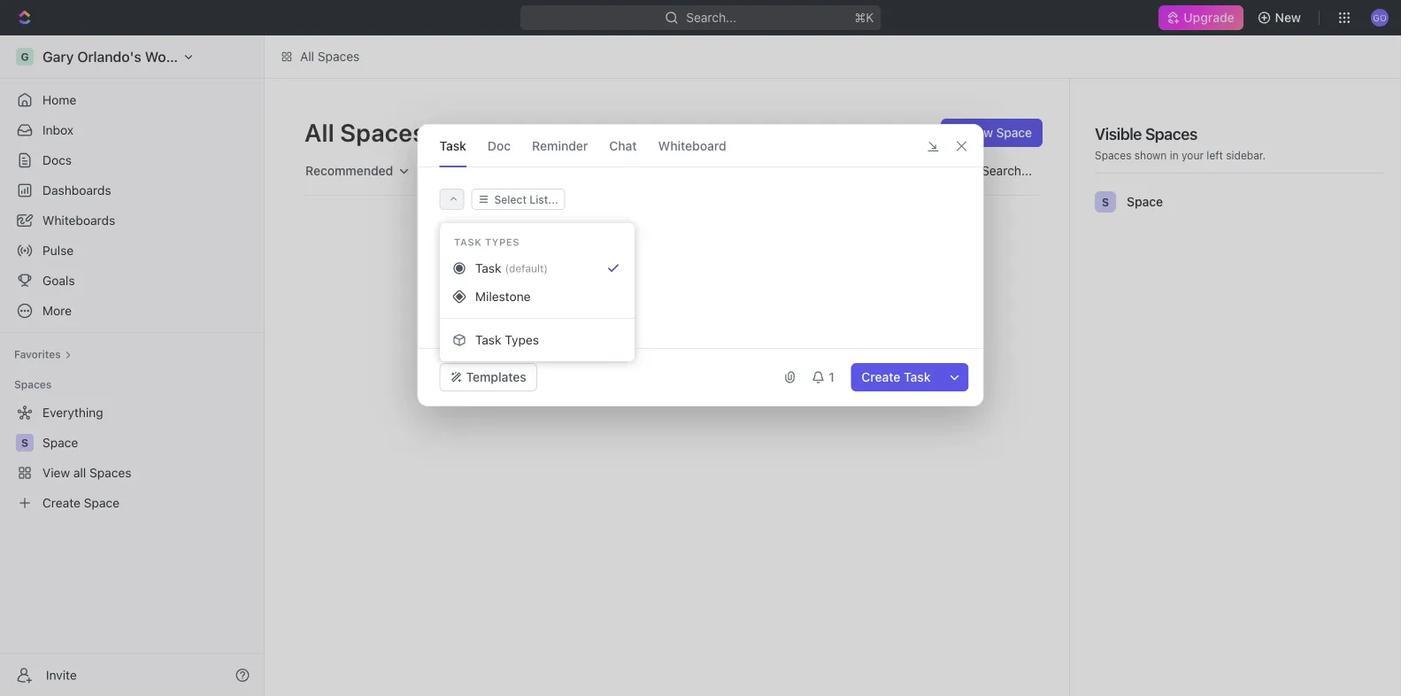 Task type: vqa. For each thing, say whether or not it's contained in the screenshot.
Whiteboards link
yes



Task type: describe. For each thing, give the bounding box(es) containing it.
chat
[[610, 138, 637, 153]]

0 vertical spatial all
[[300, 49, 314, 64]]

types inside "task types" button
[[505, 332, 539, 347]]

upgrade link
[[1159, 5, 1244, 30]]

goals link
[[7, 267, 257, 295]]

task left doc
[[440, 138, 467, 153]]

create task
[[862, 370, 931, 384]]

space inside button
[[997, 125, 1032, 140]]

tree inside sidebar navigation
[[7, 398, 257, 517]]

create
[[862, 370, 901, 384]]

whiteboards
[[43, 213, 115, 228]]

favorites
[[14, 348, 61, 360]]

task button
[[440, 125, 467, 166]]

new button
[[1251, 4, 1312, 32]]

sidebar navigation
[[0, 35, 265, 696]]

0 vertical spatial types
[[485, 236, 520, 248]]

2 vertical spatial all
[[631, 364, 644, 376]]

0 vertical spatial all spaces
[[300, 49, 360, 64]]

doc
[[488, 138, 511, 153]]

docs
[[43, 153, 72, 167]]

search... button
[[957, 157, 1043, 185]]

0 vertical spatial search...
[[686, 10, 737, 25]]

milestone
[[476, 289, 531, 304]]

0 vertical spatial task types
[[454, 236, 520, 248]]

dashboards link
[[7, 176, 257, 205]]

task right create
[[904, 370, 931, 384]]

chat button
[[610, 125, 637, 166]]

inbox link
[[7, 116, 257, 144]]

dashboards
[[43, 183, 111, 197]]

1 vertical spatial all
[[305, 117, 335, 147]]

task types button
[[447, 326, 628, 354]]

joined
[[686, 364, 717, 376]]

task down milestone
[[476, 332, 502, 347]]

(default)
[[505, 262, 548, 275]]

docs link
[[7, 146, 257, 174]]

pulse
[[43, 243, 74, 258]]

home
[[43, 93, 76, 107]]

task types inside button
[[476, 332, 539, 347]]



Task type: locate. For each thing, give the bounding box(es) containing it.
new for new
[[1276, 10, 1302, 25]]

search...
[[686, 10, 737, 25], [982, 163, 1033, 178]]

whiteboard button
[[658, 125, 727, 166]]

types up task (default)
[[485, 236, 520, 248]]

new right upgrade
[[1276, 10, 1302, 25]]

all spaces
[[300, 49, 360, 64], [305, 117, 426, 147]]

⌘k
[[855, 10, 874, 25]]

task types up task (default)
[[454, 236, 520, 248]]

0 vertical spatial space
[[997, 125, 1032, 140]]

pulse link
[[7, 236, 257, 265]]

1 vertical spatial task types
[[476, 332, 539, 347]]

s
[[1102, 196, 1110, 208]]

task (default)
[[476, 261, 548, 275]]

search... inside button
[[982, 163, 1033, 178]]

reminder button
[[532, 125, 588, 166]]

1 vertical spatial space
[[1127, 194, 1164, 209]]

0 horizontal spatial new
[[968, 125, 994, 140]]

0 horizontal spatial search...
[[686, 10, 737, 25]]

shown
[[1135, 149, 1167, 161]]

in
[[1170, 149, 1179, 161]]

all spaces joined
[[631, 364, 717, 376]]

space right s
[[1127, 194, 1164, 209]]

favorites button
[[7, 344, 79, 365]]

space
[[997, 125, 1032, 140], [1127, 194, 1164, 209]]

home link
[[7, 86, 257, 114]]

0 vertical spatial new
[[1276, 10, 1302, 25]]

1 horizontal spatial new
[[1276, 10, 1302, 25]]

upgrade
[[1184, 10, 1235, 25]]

doc button
[[488, 125, 511, 166]]

task up milestone
[[476, 261, 502, 275]]

task types
[[454, 236, 520, 248], [476, 332, 539, 347]]

new for new space
[[968, 125, 994, 140]]

space up search... button
[[997, 125, 1032, 140]]

dialog
[[418, 124, 984, 406]]

types down the milestone button
[[505, 332, 539, 347]]

1 vertical spatial types
[[505, 332, 539, 347]]

left
[[1207, 149, 1224, 161]]

inbox
[[43, 123, 74, 137]]

spaces
[[318, 49, 360, 64], [340, 117, 426, 147], [1146, 124, 1198, 143], [1095, 149, 1132, 161], [647, 364, 683, 376], [14, 378, 52, 391]]

space, , element
[[1095, 191, 1117, 213]]

invite
[[46, 668, 77, 682]]

dialog containing task
[[418, 124, 984, 406]]

0 horizontal spatial space
[[997, 125, 1032, 140]]

all
[[300, 49, 314, 64], [305, 117, 335, 147], [631, 364, 644, 376]]

new
[[1276, 10, 1302, 25], [968, 125, 994, 140]]

new up search... button
[[968, 125, 994, 140]]

reminder
[[532, 138, 588, 153]]

task up task (default)
[[454, 236, 482, 248]]

create task button
[[851, 363, 942, 391]]

whiteboard
[[658, 138, 727, 153]]

1 vertical spatial all spaces
[[305, 117, 426, 147]]

whiteboards link
[[7, 206, 257, 235]]

Task Name text field
[[440, 220, 966, 242]]

sidebar.
[[1227, 149, 1266, 161]]

1 horizontal spatial search...
[[982, 163, 1033, 178]]

tree
[[7, 398, 257, 517]]

goals
[[43, 273, 75, 288]]

milestone button
[[447, 282, 628, 311]]

new space
[[968, 125, 1032, 140]]

spaces inside sidebar navigation
[[14, 378, 52, 391]]

1 vertical spatial search...
[[982, 163, 1033, 178]]

new space button
[[941, 119, 1043, 147]]

task
[[440, 138, 467, 153], [454, 236, 482, 248], [476, 261, 502, 275], [476, 332, 502, 347], [904, 370, 931, 384]]

visible spaces spaces shown in your left sidebar.
[[1095, 124, 1266, 161]]

types
[[485, 236, 520, 248], [505, 332, 539, 347]]

1 vertical spatial new
[[968, 125, 994, 140]]

your
[[1182, 149, 1204, 161]]

task types down milestone
[[476, 332, 539, 347]]

1 horizontal spatial space
[[1127, 194, 1164, 209]]

visible
[[1095, 124, 1142, 143]]



